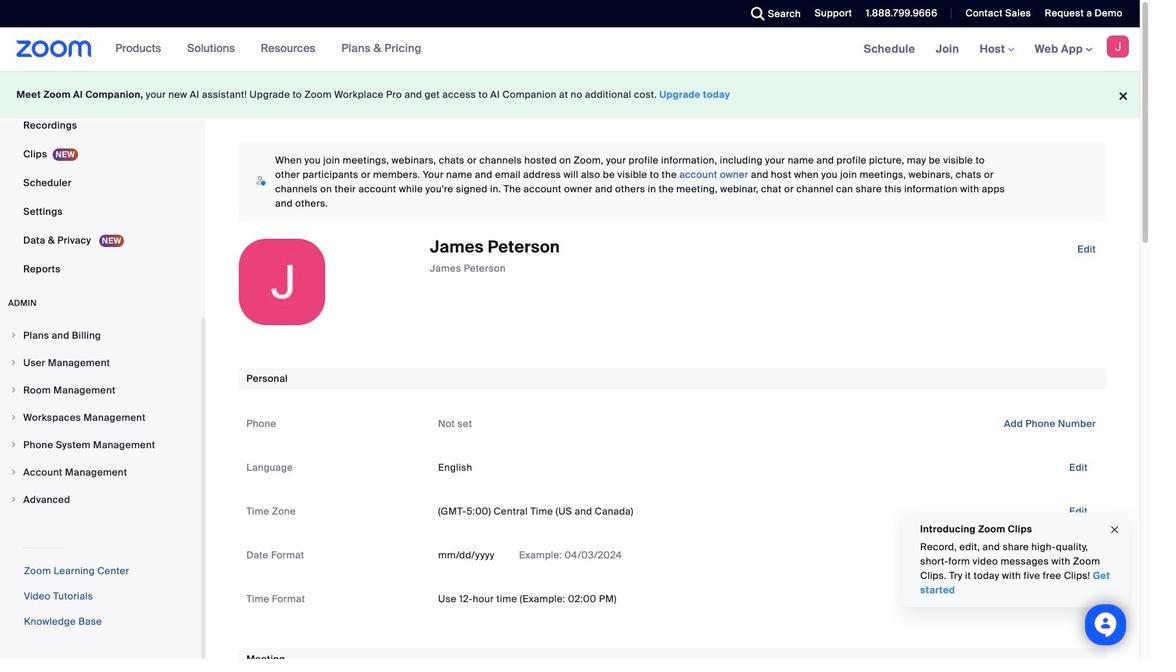 Task type: describe. For each thing, give the bounding box(es) containing it.
admin menu menu
[[0, 322, 201, 514]]

close image
[[1109, 522, 1120, 538]]

2 right image from the top
[[10, 359, 18, 367]]

profile picture image
[[1107, 36, 1129, 58]]

4 right image from the top
[[10, 441, 18, 449]]

meetings navigation
[[853, 27, 1140, 72]]

2 right image from the top
[[10, 468, 18, 476]]

1 right image from the top
[[10, 331, 18, 340]]



Task type: locate. For each thing, give the bounding box(es) containing it.
banner
[[0, 27, 1140, 72]]

product information navigation
[[105, 27, 432, 71]]

personal menu menu
[[0, 0, 201, 284]]

0 vertical spatial right image
[[10, 413, 18, 422]]

1 right image from the top
[[10, 413, 18, 422]]

user photo image
[[239, 239, 325, 325]]

right image
[[10, 331, 18, 340], [10, 359, 18, 367], [10, 386, 18, 394], [10, 441, 18, 449], [10, 496, 18, 504]]

footer
[[0, 71, 1140, 118]]

3 right image from the top
[[10, 386, 18, 394]]

5 right image from the top
[[10, 496, 18, 504]]

zoom logo image
[[16, 40, 91, 58]]

1 vertical spatial right image
[[10, 468, 18, 476]]

right image
[[10, 413, 18, 422], [10, 468, 18, 476]]



Task type: vqa. For each thing, say whether or not it's contained in the screenshot.
Learn more about your Meeting License Icon
no



